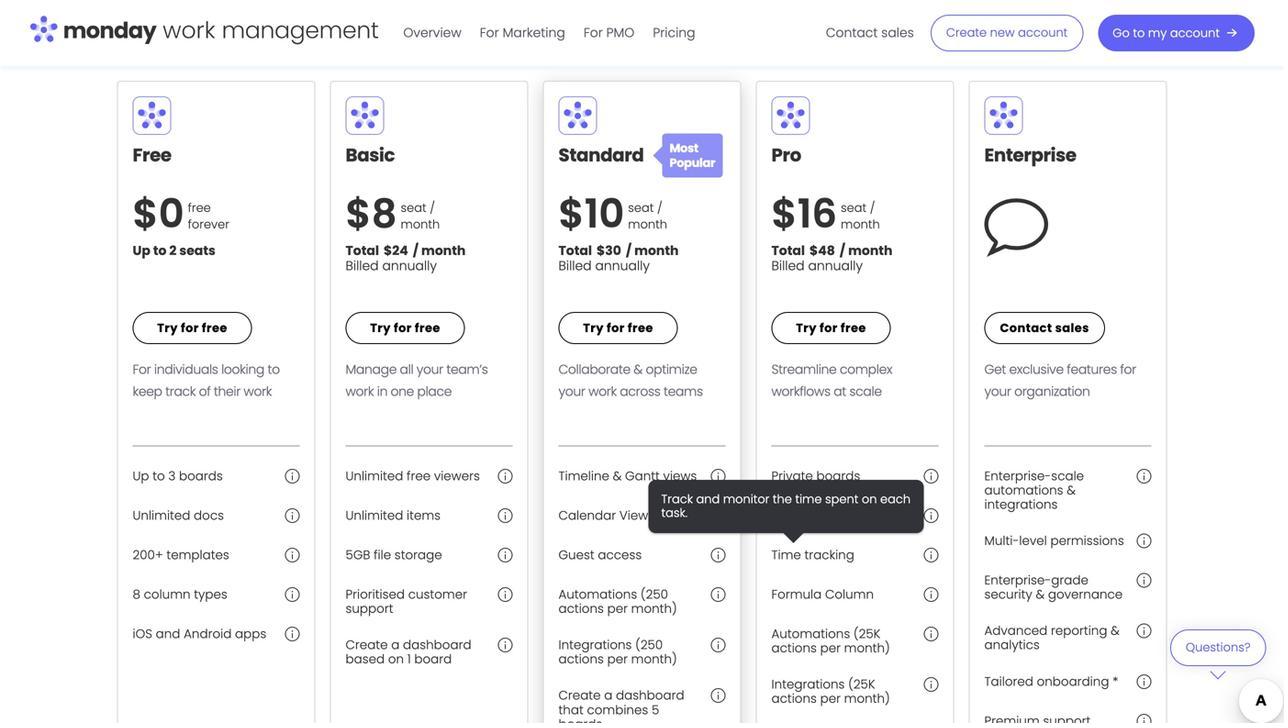 Task type: describe. For each thing, give the bounding box(es) containing it.
column
[[144, 586, 191, 603]]

actions for integrations (250 actions per month)
[[559, 651, 604, 668]]

teams
[[664, 383, 703, 401]]

3
[[168, 468, 176, 485]]

of
[[199, 383, 211, 401]]

try for $0
[[157, 320, 178, 337]]

types
[[194, 586, 228, 603]]

tailored onboarding *
[[985, 673, 1119, 690]]

try for $10
[[583, 320, 604, 337]]

unlimited for $8
[[346, 507, 403, 524]]

work for $10
[[589, 383, 617, 401]]

info copy image for unlimited docs
[[285, 509, 300, 523]]

most popular
[[670, 140, 715, 171]]

contact sales inside main element
[[826, 24, 914, 42]]

for marketing
[[480, 24, 565, 42]]

unlimited free viewers
[[346, 468, 480, 485]]

grade
[[1052, 572, 1089, 589]]

for pmo link
[[575, 18, 644, 48]]

monthly
[[1118, 39, 1167, 57]]

on inside 'create a dashboard based on 1 board'
[[388, 651, 404, 668]]

pmo
[[607, 24, 635, 42]]

scale inside enterprise-scale automations & integrations
[[1052, 468, 1084, 485]]

& inside advanced reporting & analytics
[[1111, 623, 1120, 640]]

marketing
[[503, 24, 565, 42]]

and for track
[[696, 491, 720, 508]]

create new account
[[946, 24, 1068, 41]]

place
[[417, 383, 452, 401]]

free left viewers
[[407, 468, 431, 485]]

200+
[[133, 547, 163, 564]]

8
[[133, 586, 140, 603]]

gantt
[[625, 468, 660, 485]]

0 horizontal spatial boards
[[179, 468, 223, 485]]

per for automations (25k actions per month)
[[820, 640, 841, 657]]

enterprise- for security
[[985, 572, 1052, 589]]

for for $0
[[181, 320, 199, 337]]

annually for $10
[[595, 257, 650, 275]]

on inside track and monitor the time spent on each task.
[[862, 491, 877, 508]]

collaborate & optimize your work across teams
[[559, 361, 703, 401]]

size:
[[208, 39, 233, 57]]

month) for integrations (25k actions per month)
[[844, 691, 890, 708]]

actions for integrations (25k actions per month)
[[772, 691, 817, 708]]

tracking
[[805, 547, 855, 564]]

seat for $8
[[401, 200, 427, 216]]

integrations for integrations (25k actions per month)
[[772, 676, 845, 693]]

all
[[400, 361, 413, 379]]

info copy image for ios and android apps
[[285, 627, 300, 642]]

monitor
[[723, 491, 770, 508]]

main element
[[394, 0, 1255, 66]]

create for create a dashboard that combines 5 boards
[[559, 687, 601, 704]]

1 vertical spatial contact sales button
[[985, 312, 1105, 344]]

info copy image for up to 3 boards
[[285, 469, 300, 484]]

seats
[[179, 242, 216, 260]]

multi-
[[985, 533, 1020, 550]]

looking
[[221, 361, 264, 379]]

per for integrations (250 actions per month)
[[607, 651, 628, 668]]

month right $16
[[841, 216, 880, 233]]

go to my account
[[1113, 25, 1220, 41]]

free for $16
[[841, 320, 867, 337]]

$10
[[559, 186, 625, 241]]

views
[[663, 468, 697, 485]]

pricing
[[653, 24, 696, 42]]

create for create new account
[[946, 24, 987, 41]]

storage
[[395, 547, 442, 564]]

private boards
[[772, 468, 861, 485]]

forever
[[188, 216, 229, 233]]

try for $16
[[796, 320, 817, 337]]

try for free button for $16
[[772, 312, 891, 344]]

try for free button for $10
[[559, 312, 678, 344]]

formula column
[[772, 586, 874, 603]]

up to 3 boards
[[133, 468, 223, 485]]

get
[[985, 361, 1006, 379]]

try for $8
[[370, 320, 391, 337]]

monday.com work management image
[[29, 12, 379, 51]]

(250 for automations
[[641, 586, 668, 603]]

get exclusive features for your organization
[[985, 361, 1137, 401]]

5gb
[[346, 547, 370, 564]]

integrations (250 actions per month)
[[559, 637, 677, 668]]

to inside button
[[1133, 25, 1145, 41]]

and for ios
[[156, 626, 180, 643]]

prioritised
[[346, 586, 405, 603]]

info copy image for prioritised customer support
[[498, 588, 513, 602]]

to inside $0 free forever up to 2 seats
[[153, 242, 167, 260]]

workflows
[[772, 383, 831, 401]]

free
[[133, 142, 171, 168]]

info copy image for create a dashboard that combines 5 boards
[[711, 689, 726, 704]]

view for $10
[[620, 507, 648, 524]]

scale inside streamline complex workflows at scale
[[850, 383, 882, 401]]

annually for $16
[[808, 257, 863, 275]]

support
[[346, 601, 393, 618]]

info copy image for create a dashboard based on 1 board
[[498, 638, 513, 653]]

annually for $8
[[382, 257, 437, 275]]

$8
[[346, 186, 397, 241]]

multi-level permissions
[[985, 533, 1124, 550]]

most
[[670, 140, 699, 156]]

to inside for individuals looking to keep track of their work
[[268, 361, 280, 379]]

contact sales button inside main element
[[817, 18, 923, 48]]

one
[[391, 383, 414, 401]]

timeline
[[559, 468, 610, 485]]

$16 seat / month total $48 / month billed annually
[[772, 186, 893, 275]]

1
[[407, 651, 411, 668]]

seat for $16
[[841, 200, 867, 216]]

try for free button for $8
[[346, 312, 465, 344]]

integrations for integrations (250 actions per month)
[[559, 637, 632, 654]]

automations (250 actions per month)
[[559, 586, 677, 618]]

automations
[[985, 482, 1064, 499]]

free inside $0 free forever up to 2 seats
[[188, 200, 211, 216]]

month) for integrations (250 actions per month)
[[631, 651, 677, 668]]

1 horizontal spatial sales
[[1056, 320, 1090, 337]]

onboarding
[[1037, 673, 1110, 690]]

column
[[825, 586, 874, 603]]

viewers
[[434, 468, 480, 485]]

private
[[772, 468, 813, 485]]

free for $0
[[202, 320, 227, 337]]

try for free for $16
[[796, 320, 867, 337]]

1 vertical spatial contact sales
[[1000, 320, 1090, 337]]

overview link
[[394, 18, 471, 48]]

calendar
[[559, 507, 616, 524]]

based
[[346, 651, 385, 668]]

templates
[[167, 547, 229, 564]]

features
[[1067, 361, 1117, 379]]

calendar view
[[559, 507, 648, 524]]

board
[[414, 651, 452, 668]]

choose team size:
[[117, 39, 233, 57]]

a for combines
[[604, 687, 613, 704]]

analytics
[[985, 637, 1040, 654]]

try for free for $8
[[370, 320, 441, 337]]

month right $30
[[635, 242, 679, 260]]

info copy image for multi-level permissions
[[1137, 534, 1152, 549]]

try for free button for $0
[[133, 312, 252, 344]]

|
[[1105, 39, 1108, 57]]

for for $10
[[607, 320, 625, 337]]

streamline complex workflows at scale
[[772, 361, 892, 401]]

info copy image for integrations (25k actions per month)
[[924, 678, 939, 692]]

month right $48
[[848, 242, 893, 260]]

info copy image for timeline & gantt views
[[711, 469, 726, 484]]

automations (25k actions per month)
[[772, 626, 890, 657]]

info copy image for enterprise-grade security & governance
[[1137, 573, 1152, 588]]

1 horizontal spatial account
[[1170, 25, 1220, 41]]

complex
[[840, 361, 892, 379]]

governance
[[1048, 586, 1123, 603]]

manage all your team's work in one place
[[346, 361, 488, 401]]

enterprise-grade security & governance
[[985, 572, 1123, 603]]

streamline
[[772, 361, 837, 379]]



Task type: vqa. For each thing, say whether or not it's contained in the screenshot.
the Marketing strategy
no



Task type: locate. For each thing, give the bounding box(es) containing it.
questions?
[[1186, 640, 1251, 656]]

0 vertical spatial on
[[862, 491, 877, 508]]

0 horizontal spatial and
[[156, 626, 180, 643]]

2 work from the left
[[346, 383, 374, 401]]

1 vertical spatial (25k
[[848, 676, 875, 693]]

try for free up all
[[370, 320, 441, 337]]

billed
[[346, 257, 379, 275], [559, 257, 592, 275], [772, 257, 805, 275]]

seat for $10
[[628, 200, 654, 216]]

enterprise- inside enterprise-grade security & governance
[[985, 572, 1052, 589]]

3 try for free button from the left
[[559, 312, 678, 344]]

up left 3
[[133, 468, 149, 485]]

at
[[834, 383, 846, 401]]

work inside collaborate & optimize your work across teams
[[589, 383, 617, 401]]

per for integrations (25k actions per month)
[[820, 691, 841, 708]]

create down support
[[346, 637, 388, 654]]

2 try for free from the left
[[370, 320, 441, 337]]

your down get
[[985, 383, 1011, 401]]

enterprise-
[[985, 468, 1052, 485], [985, 572, 1052, 589]]

create new account button
[[931, 15, 1084, 51]]

total inside $16 seat / month total $48 / month billed annually
[[772, 242, 805, 260]]

total left $30
[[559, 242, 592, 260]]

security
[[985, 586, 1033, 603]]

per for automations (250 actions per month)
[[607, 601, 628, 618]]

0 horizontal spatial annually
[[382, 257, 437, 275]]

0 horizontal spatial dashboard
[[403, 637, 472, 654]]

view for $16
[[810, 507, 839, 524]]

/
[[430, 200, 435, 216], [657, 200, 663, 216], [870, 200, 875, 216], [413, 242, 419, 260], [626, 242, 632, 260], [840, 242, 846, 260]]

2
[[169, 242, 177, 260]]

create inside button
[[946, 24, 987, 41]]

billed inside '$10 seat / month total $30 / month billed annually'
[[559, 257, 592, 275]]

your inside get exclusive features for your organization
[[985, 383, 1011, 401]]

1 horizontal spatial and
[[696, 491, 720, 508]]

spent
[[825, 491, 859, 508]]

0 vertical spatial (25k
[[854, 626, 881, 643]]

unlimited items
[[346, 507, 441, 524]]

for left marketing at the left
[[480, 24, 499, 42]]

try for free for $10
[[583, 320, 654, 337]]

per up the integrations (250 actions per month)
[[607, 601, 628, 618]]

1 vertical spatial contact
[[1000, 320, 1053, 337]]

& inside collaborate & optimize your work across teams
[[634, 361, 643, 379]]

try up the collaborate
[[583, 320, 604, 337]]

contact sales button
[[817, 18, 923, 48], [985, 312, 1105, 344]]

try for free button up the individuals
[[133, 312, 252, 344]]

try for free up the individuals
[[157, 320, 227, 337]]

your up place
[[417, 361, 443, 379]]

for for for pmo
[[584, 24, 603, 42]]

0 vertical spatial up
[[133, 242, 150, 260]]

billed left $48
[[772, 257, 805, 275]]

exclusive
[[1010, 361, 1064, 379]]

actions for automations (250 actions per month)
[[559, 601, 604, 618]]

3 seat from the left
[[841, 200, 867, 216]]

annually down "$8"
[[382, 257, 437, 275]]

total for $16
[[772, 242, 805, 260]]

5
[[652, 702, 659, 719]]

1 vertical spatial and
[[156, 626, 180, 643]]

2 horizontal spatial seat
[[841, 200, 867, 216]]

1 vertical spatial sales
[[1056, 320, 1090, 337]]

for inside get exclusive features for your organization
[[1120, 361, 1137, 379]]

reporting
[[1051, 623, 1108, 640]]

free up looking at the left of the page
[[202, 320, 227, 337]]

4 try for free from the left
[[796, 320, 867, 337]]

info copy image for enterprise-scale automations & integrations
[[1137, 469, 1152, 484]]

boards right 3
[[179, 468, 223, 485]]

and inside track and monitor the time spent on each task.
[[696, 491, 720, 508]]

try up manage
[[370, 320, 391, 337]]

integrations inside the integrations (250 actions per month)
[[559, 637, 632, 654]]

month) down column
[[844, 640, 890, 657]]

scale up integrations
[[1052, 468, 1084, 485]]

info copy image for guest access
[[711, 548, 726, 563]]

annually down $10 at top
[[595, 257, 650, 275]]

per up integrations (25k actions per month)
[[820, 640, 841, 657]]

1 vertical spatial automations
[[772, 626, 850, 643]]

for for for individuals looking to keep track of their work
[[133, 361, 151, 379]]

work down the collaborate
[[589, 383, 617, 401]]

task.
[[662, 505, 688, 522]]

0 horizontal spatial work
[[244, 383, 272, 401]]

boards inside create a dashboard that combines 5 boards
[[559, 716, 603, 723]]

(25k down column
[[854, 626, 881, 643]]

time
[[796, 491, 822, 508]]

2 try from the left
[[370, 320, 391, 337]]

for
[[480, 24, 499, 42], [584, 24, 603, 42], [133, 361, 151, 379]]

(250 inside the integrations (250 actions per month)
[[635, 637, 663, 654]]

pro
[[772, 142, 801, 168]]

free for $8
[[415, 320, 441, 337]]

view down timeline & gantt views
[[620, 507, 648, 524]]

integrations down the "automations (25k actions per month)"
[[772, 676, 845, 693]]

actions inside the "automations (25k actions per month)"
[[772, 640, 817, 657]]

0 horizontal spatial billed
[[346, 257, 379, 275]]

1 seat from the left
[[401, 200, 427, 216]]

try for free for $0
[[157, 320, 227, 337]]

try
[[157, 320, 178, 337], [370, 320, 391, 337], [583, 320, 604, 337], [796, 320, 817, 337]]

& right automations
[[1067, 482, 1076, 499]]

3 work from the left
[[589, 383, 617, 401]]

create inside create a dashboard that combines 5 boards
[[559, 687, 601, 704]]

$16
[[772, 186, 837, 241]]

info copy image for tailored onboarding *
[[1137, 675, 1152, 689]]

1 horizontal spatial total
[[559, 242, 592, 260]]

free right $0
[[188, 200, 211, 216]]

month) down the "automations (25k actions per month)"
[[844, 691, 890, 708]]

enterprise
[[985, 142, 1077, 168]]

200+ templates
[[133, 547, 229, 564]]

1 horizontal spatial your
[[559, 383, 585, 401]]

work inside manage all your team's work in one place
[[346, 383, 374, 401]]

month)
[[631, 601, 677, 618], [844, 640, 890, 657], [631, 651, 677, 668], [844, 691, 890, 708]]

3 try for free from the left
[[583, 320, 654, 337]]

on left 1
[[388, 651, 404, 668]]

1 vertical spatial (250
[[635, 637, 663, 654]]

info copy image for unlimited items
[[498, 509, 513, 523]]

actions up that
[[559, 651, 604, 668]]

ios
[[133, 626, 152, 643]]

info copy image for 200+ templates
[[285, 548, 300, 563]]

0 vertical spatial automations
[[559, 586, 637, 603]]

3 try from the left
[[583, 320, 604, 337]]

work for $8
[[346, 383, 374, 401]]

$10 seat / month total $30 / month billed annually
[[559, 186, 679, 275]]

month
[[401, 216, 440, 233], [628, 216, 668, 233], [841, 216, 880, 233], [421, 242, 466, 260], [635, 242, 679, 260], [848, 242, 893, 260]]

1 horizontal spatial for
[[480, 24, 499, 42]]

info copy image for integrations (250 actions per month)
[[711, 638, 726, 653]]

per up create a dashboard that combines 5 boards
[[607, 651, 628, 668]]

0 vertical spatial contact sales
[[826, 24, 914, 42]]

formula
[[772, 586, 822, 603]]

actions down the "automations (25k actions per month)"
[[772, 691, 817, 708]]

per inside the "automations (25k actions per month)"
[[820, 640, 841, 657]]

1 vertical spatial on
[[388, 651, 404, 668]]

1 horizontal spatial contact sales button
[[985, 312, 1105, 344]]

for left pmo
[[584, 24, 603, 42]]

info copy image for 5gb file storage
[[498, 548, 513, 563]]

work down looking at the left of the page
[[244, 383, 272, 401]]

2 horizontal spatial billed
[[772, 257, 805, 275]]

advanced reporting & analytics
[[985, 623, 1120, 654]]

info copy image for unlimited free viewers
[[498, 469, 513, 484]]

month) inside the "automations (25k actions per month)"
[[844, 640, 890, 657]]

2 view from the left
[[810, 507, 839, 524]]

billed for $16
[[772, 257, 805, 275]]

enterprise- for automations
[[985, 468, 1052, 485]]

1 vertical spatial create
[[346, 637, 388, 654]]

2 seat from the left
[[628, 200, 654, 216]]

seat inside $16 seat / month total $48 / month billed annually
[[841, 200, 867, 216]]

try for free
[[157, 320, 227, 337], [370, 320, 441, 337], [583, 320, 654, 337], [796, 320, 867, 337]]

2 horizontal spatial total
[[772, 242, 805, 260]]

2 billed from the left
[[559, 257, 592, 275]]

0 horizontal spatial view
[[620, 507, 648, 524]]

combines
[[587, 702, 648, 719]]

1 horizontal spatial dashboard
[[616, 687, 685, 704]]

$48
[[810, 242, 835, 260]]

1 horizontal spatial annually
[[595, 257, 650, 275]]

try for free button up streamline
[[772, 312, 891, 344]]

(250 down access
[[641, 586, 668, 603]]

boards left 5
[[559, 716, 603, 723]]

& inside enterprise-grade security & governance
[[1036, 586, 1045, 603]]

(25k for automations
[[854, 626, 881, 643]]

0 vertical spatial a
[[391, 637, 400, 654]]

2 annually from the left
[[595, 257, 650, 275]]

& up "across" on the bottom of page
[[634, 361, 643, 379]]

1 horizontal spatial contact
[[1000, 320, 1053, 337]]

$0
[[133, 186, 184, 241]]

total for $8
[[346, 242, 379, 260]]

work
[[244, 383, 272, 401], [346, 383, 374, 401], [589, 383, 617, 401]]

integrations inside integrations (25k actions per month)
[[772, 676, 845, 693]]

seat
[[401, 200, 427, 216], [628, 200, 654, 216], [841, 200, 867, 216]]

a for on
[[391, 637, 400, 654]]

0 vertical spatial contact
[[826, 24, 878, 42]]

4 try from the left
[[796, 320, 817, 337]]

month) for automations (25k actions per month)
[[844, 640, 890, 657]]

your down the collaborate
[[559, 383, 585, 401]]

info copy image for automations (25k actions per month)
[[924, 627, 939, 642]]

each
[[881, 491, 911, 508]]

dashboard inside create a dashboard that combines 5 boards
[[616, 687, 685, 704]]

per down the "automations (25k actions per month)"
[[820, 691, 841, 708]]

for up the individuals
[[181, 320, 199, 337]]

actions inside the integrations (250 actions per month)
[[559, 651, 604, 668]]

across
[[620, 383, 661, 401]]

for for for marketing
[[480, 24, 499, 42]]

0 vertical spatial dashboard
[[403, 637, 472, 654]]

contact inside main element
[[826, 24, 878, 42]]

tailored
[[985, 673, 1034, 690]]

work left "in"
[[346, 383, 374, 401]]

1 horizontal spatial billed
[[559, 257, 592, 275]]

1 total from the left
[[346, 242, 379, 260]]

sales
[[882, 24, 914, 42], [1056, 320, 1090, 337]]

total inside '$8 seat / month total $24 / month billed annually'
[[346, 242, 379, 260]]

guest
[[559, 547, 595, 564]]

&
[[634, 361, 643, 379], [613, 468, 622, 485], [1067, 482, 1076, 499], [1036, 586, 1045, 603], [1111, 623, 1120, 640]]

actions inside integrations (25k actions per month)
[[772, 691, 817, 708]]

and right track
[[696, 491, 720, 508]]

account right my
[[1170, 25, 1220, 41]]

month) inside automations (250 actions per month)
[[631, 601, 677, 618]]

0 horizontal spatial automations
[[559, 586, 637, 603]]

scale down complex on the right of page
[[850, 383, 882, 401]]

apps
[[235, 626, 267, 643]]

on left each
[[862, 491, 877, 508]]

2 horizontal spatial annually
[[808, 257, 863, 275]]

2 enterprise- from the top
[[985, 572, 1052, 589]]

1 horizontal spatial a
[[604, 687, 613, 704]]

free up optimize
[[628, 320, 654, 337]]

track
[[165, 383, 196, 401]]

to left 3
[[153, 468, 165, 485]]

1 annually from the left
[[382, 257, 437, 275]]

2 horizontal spatial your
[[985, 383, 1011, 401]]

total left $24
[[346, 242, 379, 260]]

1 horizontal spatial scale
[[1052, 468, 1084, 485]]

1 try from the left
[[157, 320, 178, 337]]

standard
[[559, 142, 644, 168]]

a left 1
[[391, 637, 400, 654]]

dashboard down the integrations (250 actions per month)
[[616, 687, 685, 704]]

billed left $24
[[346, 257, 379, 275]]

for inside for individuals looking to keep track of their work
[[133, 361, 151, 379]]

1 horizontal spatial boards
[[559, 716, 603, 723]]

to right looking at the left of the page
[[268, 361, 280, 379]]

2 horizontal spatial for
[[584, 24, 603, 42]]

(25k inside the "automations (25k actions per month)"
[[854, 626, 881, 643]]

dashboard down customer
[[403, 637, 472, 654]]

team's
[[447, 361, 488, 379]]

for up streamline
[[820, 320, 838, 337]]

annually down $16
[[808, 257, 863, 275]]

automations inside the "automations (25k actions per month)"
[[772, 626, 850, 643]]

annually inside $16 seat / month total $48 / month billed annually
[[808, 257, 863, 275]]

0 horizontal spatial contact sales button
[[817, 18, 923, 48]]

create inside 'create a dashboard based on 1 board'
[[346, 637, 388, 654]]

0 vertical spatial scale
[[850, 383, 882, 401]]

month right $10 at top
[[628, 216, 668, 233]]

0 vertical spatial create
[[946, 24, 987, 41]]

actions inside automations (250 actions per month)
[[559, 601, 604, 618]]

per inside the integrations (250 actions per month)
[[607, 651, 628, 668]]

try up streamline
[[796, 320, 817, 337]]

file
[[374, 547, 391, 564]]

1 view from the left
[[620, 507, 648, 524]]

1 vertical spatial enterprise-
[[985, 572, 1052, 589]]

1 vertical spatial scale
[[1052, 468, 1084, 485]]

month) up 5
[[631, 651, 677, 668]]

seat right $10 at top
[[628, 200, 654, 216]]

seat right "$8"
[[401, 200, 427, 216]]

automations down guest access
[[559, 586, 637, 603]]

(25k inside integrations (25k actions per month)
[[848, 676, 875, 693]]

0 horizontal spatial total
[[346, 242, 379, 260]]

integrations (25k actions per month)
[[772, 676, 890, 708]]

& right the security
[[1036, 586, 1045, 603]]

0 vertical spatial and
[[696, 491, 720, 508]]

1 horizontal spatial on
[[862, 491, 877, 508]]

billed inside $16 seat / month total $48 / month billed annually
[[772, 257, 805, 275]]

boards up spent
[[817, 468, 861, 485]]

1 horizontal spatial contact sales
[[1000, 320, 1090, 337]]

your inside collaborate & optimize your work across teams
[[559, 383, 585, 401]]

work inside for individuals looking to keep track of their work
[[244, 383, 272, 401]]

month) inside the integrations (250 actions per month)
[[631, 651, 677, 668]]

month) for automations (250 actions per month)
[[631, 601, 677, 618]]

0 vertical spatial integrations
[[559, 637, 632, 654]]

enterprise-scale automations & integrations
[[985, 468, 1084, 513]]

1 billed from the left
[[346, 257, 379, 275]]

enterprise- down the level
[[985, 572, 1052, 589]]

$0 free forever up to 2 seats
[[133, 186, 229, 260]]

in
[[377, 383, 388, 401]]

& right the reporting on the right of the page
[[1111, 623, 1120, 640]]

per inside integrations (25k actions per month)
[[820, 691, 841, 708]]

(250 for integrations
[[635, 637, 663, 654]]

up left 2
[[133, 242, 150, 260]]

and right ios
[[156, 626, 180, 643]]

0 horizontal spatial create
[[346, 637, 388, 654]]

$30
[[597, 242, 621, 260]]

0 horizontal spatial on
[[388, 651, 404, 668]]

create left "new"
[[946, 24, 987, 41]]

0 horizontal spatial scale
[[850, 383, 882, 401]]

automations for automations (25k actions per month)
[[772, 626, 850, 643]]

actions for automations (25k actions per month)
[[772, 640, 817, 657]]

(25k for integrations
[[848, 676, 875, 693]]

0 horizontal spatial seat
[[401, 200, 427, 216]]

total left $48
[[772, 242, 805, 260]]

dashboard
[[403, 637, 472, 654], [616, 687, 685, 704]]

to right go
[[1133, 25, 1145, 41]]

4 try for free button from the left
[[772, 312, 891, 344]]

account right "new"
[[1018, 24, 1068, 41]]

a inside 'create a dashboard based on 1 board'
[[391, 637, 400, 654]]

billed for $8
[[346, 257, 379, 275]]

(250
[[641, 586, 668, 603], [635, 637, 663, 654]]

automations for automations (250 actions per month)
[[559, 586, 637, 603]]

go to my account button
[[1098, 15, 1255, 51]]

individuals
[[154, 361, 218, 379]]

collaborate
[[559, 361, 631, 379]]

a right that
[[604, 687, 613, 704]]

per inside automations (250 actions per month)
[[607, 601, 628, 618]]

3 billed from the left
[[772, 257, 805, 275]]

time tracking
[[772, 547, 855, 564]]

to
[[1133, 25, 1145, 41], [153, 242, 167, 260], [268, 361, 280, 379], [153, 468, 165, 485]]

create for create a dashboard based on 1 board
[[346, 637, 388, 654]]

month right $24
[[421, 242, 466, 260]]

for for $16
[[820, 320, 838, 337]]

0 horizontal spatial contact
[[826, 24, 878, 42]]

integrations
[[985, 496, 1058, 513]]

seat right $16
[[841, 200, 867, 216]]

dashboard inside 'create a dashboard based on 1 board'
[[403, 637, 472, 654]]

total inside '$10 seat / month total $30 / month billed annually'
[[559, 242, 592, 260]]

enterprise- up integrations
[[985, 468, 1052, 485]]

track
[[662, 491, 693, 508]]

annually inside '$10 seat / month total $30 / month billed annually'
[[595, 257, 650, 275]]

try up the individuals
[[157, 320, 178, 337]]

pricing link
[[644, 18, 705, 48]]

info copy image for 8 column types
[[285, 588, 300, 602]]

$8 seat / month total $24 / month billed annually
[[346, 186, 466, 275]]

timeline & gantt views
[[559, 468, 697, 485]]

& inside enterprise-scale automations & integrations
[[1067, 482, 1076, 499]]

0 vertical spatial enterprise-
[[985, 468, 1052, 485]]

optimize
[[646, 361, 697, 379]]

0 horizontal spatial account
[[1018, 24, 1068, 41]]

info copy image for formula column
[[924, 588, 939, 602]]

enterprise- inside enterprise-scale automations & integrations
[[985, 468, 1052, 485]]

info copy image for private boards
[[924, 469, 939, 484]]

create a dashboard based on 1 board
[[346, 637, 472, 668]]

1 enterprise- from the top
[[985, 468, 1052, 485]]

try for free up streamline
[[796, 320, 867, 337]]

for up keep
[[133, 361, 151, 379]]

1 try for free from the left
[[157, 320, 227, 337]]

1 horizontal spatial work
[[346, 383, 374, 401]]

2 vertical spatial create
[[559, 687, 601, 704]]

for individuals looking to keep track of their work
[[133, 361, 280, 401]]

1 try for free button from the left
[[133, 312, 252, 344]]

1 up from the top
[[133, 242, 150, 260]]

seat inside '$8 seat / month total $24 / month billed annually'
[[401, 200, 427, 216]]

1 horizontal spatial create
[[559, 687, 601, 704]]

annually
[[382, 257, 437, 275], [595, 257, 650, 275], [808, 257, 863, 275]]

for up all
[[394, 320, 412, 337]]

info copy image
[[285, 469, 300, 484], [498, 469, 513, 484], [285, 509, 300, 523], [1137, 534, 1152, 549], [285, 548, 300, 563], [498, 548, 513, 563], [711, 548, 726, 563], [285, 588, 300, 602], [498, 588, 513, 602], [711, 588, 726, 602], [285, 627, 300, 642], [711, 638, 726, 653], [1137, 675, 1152, 689]]

(250 inside automations (250 actions per month)
[[641, 586, 668, 603]]

a inside create a dashboard that combines 5 boards
[[604, 687, 613, 704]]

month) inside integrations (25k actions per month)
[[844, 691, 890, 708]]

1 vertical spatial up
[[133, 468, 149, 485]]

dashboard for 5
[[616, 687, 685, 704]]

0 vertical spatial sales
[[882, 24, 914, 42]]

your inside manage all your team's work in one place
[[417, 361, 443, 379]]

up inside $0 free forever up to 2 seats
[[133, 242, 150, 260]]

free for $10
[[628, 320, 654, 337]]

to left 2
[[153, 242, 167, 260]]

automations down formula column
[[772, 626, 850, 643]]

unlimited for $0
[[133, 507, 190, 524]]

8 column types
[[133, 586, 228, 603]]

billed inside '$8 seat / month total $24 / month billed annually'
[[346, 257, 379, 275]]

view right chart
[[810, 507, 839, 524]]

dashboard for 1
[[403, 637, 472, 654]]

access
[[598, 547, 642, 564]]

1 horizontal spatial view
[[810, 507, 839, 524]]

unlimited
[[346, 468, 403, 485], [133, 507, 190, 524], [346, 507, 403, 524]]

for for $8
[[394, 320, 412, 337]]

0 horizontal spatial for
[[133, 361, 151, 379]]

(250 down automations (250 actions per month)
[[635, 637, 663, 654]]

2 up from the top
[[133, 468, 149, 485]]

0 horizontal spatial your
[[417, 361, 443, 379]]

try for free button up all
[[346, 312, 465, 344]]

2 total from the left
[[559, 242, 592, 260]]

free up complex on the right of page
[[841, 320, 867, 337]]

& left gantt
[[613, 468, 622, 485]]

sales inside main element
[[882, 24, 914, 42]]

3 annually from the left
[[808, 257, 863, 275]]

free up manage all your team's work in one place
[[415, 320, 441, 337]]

month up $24
[[401, 216, 440, 233]]

2 horizontal spatial create
[[946, 24, 987, 41]]

1 horizontal spatial seat
[[628, 200, 654, 216]]

info copy image
[[711, 469, 726, 484], [924, 469, 939, 484], [1137, 469, 1152, 484], [498, 509, 513, 523], [924, 509, 939, 523], [924, 548, 939, 563], [1137, 573, 1152, 588], [924, 588, 939, 602], [1137, 624, 1152, 639], [924, 627, 939, 642], [498, 638, 513, 653], [924, 678, 939, 692], [711, 689, 726, 704], [1137, 714, 1152, 723]]

try for free up the collaborate
[[583, 320, 654, 337]]

for right the 'features'
[[1120, 361, 1137, 379]]

$24
[[384, 242, 408, 260]]

1 horizontal spatial integrations
[[772, 676, 845, 693]]

for up the collaborate
[[607, 320, 625, 337]]

0 vertical spatial contact sales button
[[817, 18, 923, 48]]

actions down guest
[[559, 601, 604, 618]]

billed left $30
[[559, 257, 592, 275]]

2 try for free button from the left
[[346, 312, 465, 344]]

billed for $10
[[559, 257, 592, 275]]

seat inside '$10 seat / month total $30 / month billed annually'
[[628, 200, 654, 216]]

3 total from the left
[[772, 242, 805, 260]]

0 vertical spatial (250
[[641, 586, 668, 603]]

automations
[[559, 586, 637, 603], [772, 626, 850, 643]]

1 work from the left
[[244, 383, 272, 401]]

0 horizontal spatial a
[[391, 637, 400, 654]]

0 horizontal spatial contact sales
[[826, 24, 914, 42]]

2 horizontal spatial work
[[589, 383, 617, 401]]

1 vertical spatial a
[[604, 687, 613, 704]]

0 horizontal spatial integrations
[[559, 637, 632, 654]]

0 horizontal spatial sales
[[882, 24, 914, 42]]

automations inside automations (250 actions per month)
[[559, 586, 637, 603]]

1 vertical spatial integrations
[[772, 676, 845, 693]]

actions down formula
[[772, 640, 817, 657]]

info copy image for automations (250 actions per month)
[[711, 588, 726, 602]]

ios and android apps
[[133, 626, 267, 643]]

your
[[417, 361, 443, 379], [559, 383, 585, 401], [985, 383, 1011, 401]]

2 horizontal spatial boards
[[817, 468, 861, 485]]

1 vertical spatial dashboard
[[616, 687, 685, 704]]

total for $10
[[559, 242, 592, 260]]

1 horizontal spatial automations
[[772, 626, 850, 643]]

integrations down automations (250 actions per month)
[[559, 637, 632, 654]]

annually inside '$8 seat / month total $24 / month billed annually'
[[382, 257, 437, 275]]

create down the integrations (250 actions per month)
[[559, 687, 601, 704]]

info copy image for advanced reporting & analytics
[[1137, 624, 1152, 639]]

unlimited up unlimited items
[[346, 468, 403, 485]]

that
[[559, 702, 584, 719]]



